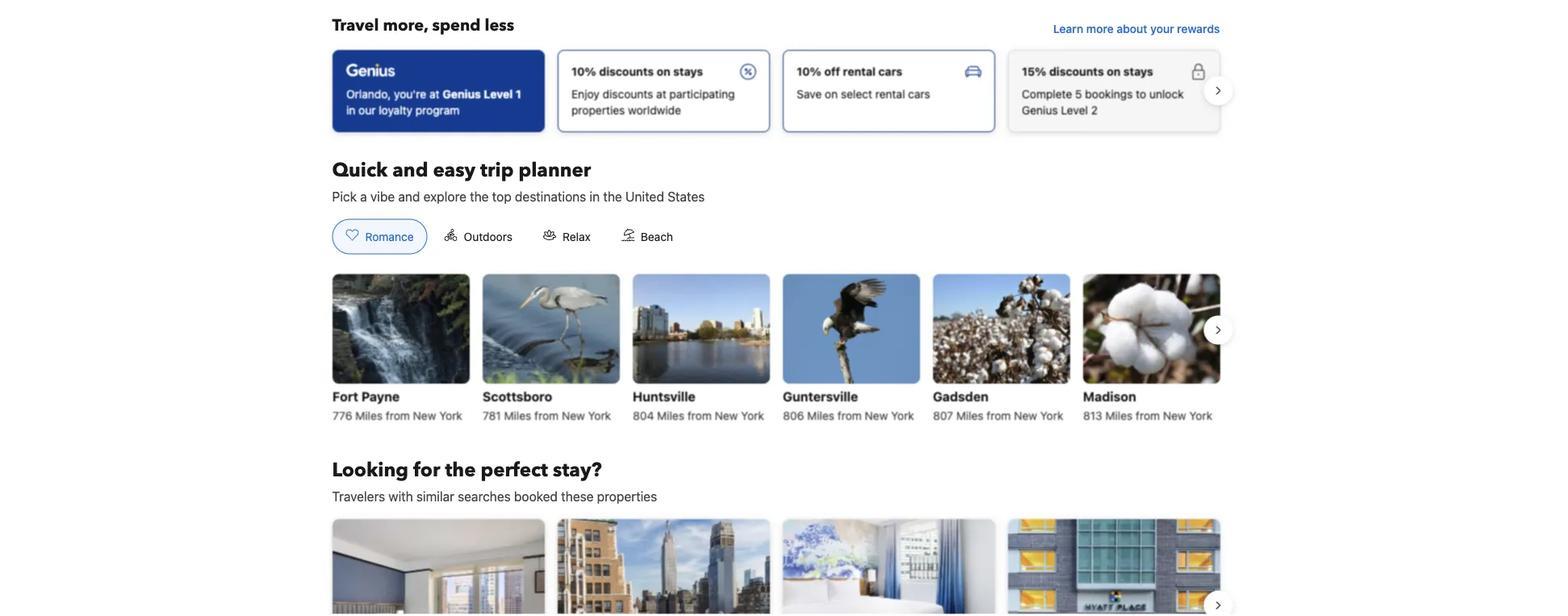 Task type: locate. For each thing, give the bounding box(es) containing it.
properties down enjoy
[[571, 103, 625, 116]]

from inside guntersville 806 miles from new york
[[837, 409, 861, 422]]

on
[[656, 64, 670, 78], [1106, 64, 1120, 78], [824, 87, 837, 100]]

miles inside madison 813 miles from new york
[[1105, 409, 1132, 422]]

0 vertical spatial region
[[319, 43, 1233, 138]]

new inside guntersville 806 miles from new york
[[864, 409, 888, 422]]

at up worldwide
[[656, 87, 666, 100]]

1 horizontal spatial stays
[[1123, 64, 1153, 78]]

region
[[319, 43, 1233, 138], [319, 267, 1233, 432], [319, 513, 1233, 616]]

program
[[415, 103, 459, 116]]

in left "our"
[[346, 103, 355, 116]]

on right save
[[824, 87, 837, 100]]

stays for 10% discounts on stays
[[673, 64, 703, 78]]

trip
[[480, 157, 514, 184]]

miles inside gadsden 807 miles from new york
[[956, 409, 983, 422]]

from for scottsboro
[[534, 409, 558, 422]]

miles
[[355, 409, 382, 422], [504, 409, 531, 422], [657, 409, 684, 422], [807, 409, 834, 422], [956, 409, 983, 422], [1105, 409, 1132, 422]]

1 horizontal spatial genius
[[1021, 103, 1058, 116]]

6 new from the left
[[1163, 409, 1186, 422]]

york for madison
[[1189, 409, 1212, 422]]

1 horizontal spatial 10%
[[796, 64, 821, 78]]

scottsboro
[[482, 389, 552, 404]]

1 horizontal spatial in
[[590, 189, 600, 204]]

15% discounts on stays
[[1021, 64, 1153, 78]]

the
[[470, 189, 489, 204], [603, 189, 622, 204], [445, 457, 476, 484]]

madison 813 miles from new york
[[1083, 389, 1212, 422]]

properties
[[571, 103, 625, 116], [597, 489, 657, 504]]

orlando,
[[346, 87, 390, 100]]

save on select rental cars
[[796, 87, 930, 100]]

region containing 10% discounts on stays
[[319, 43, 1233, 138]]

off
[[824, 64, 840, 78]]

the right the for
[[445, 457, 476, 484]]

new inside madison 813 miles from new york
[[1163, 409, 1186, 422]]

rental up select at the right top
[[843, 64, 875, 78]]

from for gadsden
[[986, 409, 1010, 422]]

from down gadsden
[[986, 409, 1010, 422]]

states
[[668, 189, 705, 204]]

spend
[[432, 14, 481, 36]]

beach
[[641, 230, 673, 243]]

and right vibe at the left of the page
[[398, 189, 420, 204]]

a
[[360, 189, 367, 204]]

miles down gadsden
[[956, 409, 983, 422]]

travelers
[[332, 489, 385, 504]]

2 horizontal spatial on
[[1106, 64, 1120, 78]]

new for scottsboro
[[561, 409, 585, 422]]

1 region from the top
[[319, 43, 1233, 138]]

1 vertical spatial cars
[[908, 87, 930, 100]]

more
[[1086, 22, 1114, 35]]

1
[[515, 87, 521, 100]]

miles inside scottsboro 781 miles from new york
[[504, 409, 531, 422]]

unlock
[[1149, 87, 1183, 100]]

booked
[[514, 489, 558, 504]]

genius
[[442, 87, 481, 100], [1021, 103, 1058, 116]]

level
[[483, 87, 512, 100], [1061, 103, 1088, 116]]

806
[[783, 409, 804, 422]]

genius inside "complete 5 bookings to unlock genius level 2"
[[1021, 103, 1058, 116]]

2 vertical spatial region
[[319, 513, 1233, 616]]

on up enjoy discounts at participating properties worldwide
[[656, 64, 670, 78]]

3 new from the left
[[714, 409, 738, 422]]

0 vertical spatial level
[[483, 87, 512, 100]]

miles inside fort payne 776 miles from new york
[[355, 409, 382, 422]]

from inside fort payne 776 miles from new york
[[385, 409, 410, 422]]

stays
[[673, 64, 703, 78], [1123, 64, 1153, 78]]

looking for the perfect stay? travelers with similar searches booked these properties
[[332, 457, 657, 504]]

10% up enjoy
[[571, 64, 596, 78]]

0 vertical spatial genius
[[442, 87, 481, 100]]

tab list containing romance
[[319, 219, 700, 255]]

miles down huntsville
[[657, 409, 684, 422]]

rental right select at the right top
[[875, 87, 905, 100]]

in
[[346, 103, 355, 116], [590, 189, 600, 204]]

romance button
[[332, 219, 427, 254]]

from for huntsville
[[687, 409, 711, 422]]

1 vertical spatial level
[[1061, 103, 1088, 116]]

guntersville
[[783, 389, 858, 404]]

from inside madison 813 miles from new york
[[1135, 409, 1160, 422]]

3 from from the left
[[687, 409, 711, 422]]

5 new from the left
[[1014, 409, 1037, 422]]

the left top
[[470, 189, 489, 204]]

3 york from the left
[[741, 409, 764, 422]]

10% up save
[[796, 64, 821, 78]]

1 vertical spatial in
[[590, 189, 600, 204]]

madison
[[1083, 389, 1136, 404]]

stays for 15% discounts on stays
[[1123, 64, 1153, 78]]

1 new from the left
[[413, 409, 436, 422]]

miles down guntersville
[[807, 409, 834, 422]]

worldwide
[[628, 103, 681, 116]]

genius inside orlando, you're at genius level 1 in our loyalty program
[[442, 87, 481, 100]]

discounts inside enjoy discounts at participating properties worldwide
[[602, 87, 653, 100]]

6 york from the left
[[1189, 409, 1212, 422]]

from for madison
[[1135, 409, 1160, 422]]

easy
[[433, 157, 475, 184]]

genius up program
[[442, 87, 481, 100]]

1 10% from the left
[[571, 64, 596, 78]]

more,
[[383, 14, 428, 36]]

2 10% from the left
[[796, 64, 821, 78]]

new inside gadsden 807 miles from new york
[[1014, 409, 1037, 422]]

at up program
[[429, 87, 439, 100]]

0 horizontal spatial genius
[[442, 87, 481, 100]]

2 stays from the left
[[1123, 64, 1153, 78]]

explore
[[423, 189, 467, 204]]

2 miles from the left
[[504, 409, 531, 422]]

4 new from the left
[[864, 409, 888, 422]]

similar
[[416, 489, 454, 504]]

at
[[429, 87, 439, 100], [656, 87, 666, 100]]

1 horizontal spatial at
[[656, 87, 666, 100]]

from down madison
[[1135, 409, 1160, 422]]

3 miles from the left
[[657, 409, 684, 422]]

to
[[1135, 87, 1146, 100]]

new for madison
[[1163, 409, 1186, 422]]

2 new from the left
[[561, 409, 585, 422]]

0 horizontal spatial on
[[656, 64, 670, 78]]

york inside fort payne 776 miles from new york
[[439, 409, 462, 422]]

at inside enjoy discounts at participating properties worldwide
[[656, 87, 666, 100]]

1 horizontal spatial on
[[824, 87, 837, 100]]

0 vertical spatial cars
[[878, 64, 902, 78]]

10% for 10% off rental cars
[[796, 64, 821, 78]]

0 horizontal spatial stays
[[673, 64, 703, 78]]

new inside huntsville 804 miles from new york
[[714, 409, 738, 422]]

york inside gadsden 807 miles from new york
[[1040, 409, 1063, 422]]

on for at
[[656, 64, 670, 78]]

york inside huntsville 804 miles from new york
[[741, 409, 764, 422]]

0 horizontal spatial level
[[483, 87, 512, 100]]

6 from from the left
[[1135, 409, 1160, 422]]

and
[[392, 157, 428, 184], [398, 189, 420, 204]]

10% for 10% discounts on stays
[[571, 64, 596, 78]]

with
[[389, 489, 413, 504]]

miles inside guntersville 806 miles from new york
[[807, 409, 834, 422]]

learn
[[1053, 22, 1083, 35]]

genius down the complete
[[1021, 103, 1058, 116]]

rental
[[843, 64, 875, 78], [875, 87, 905, 100]]

properties right these
[[597, 489, 657, 504]]

york inside guntersville 806 miles from new york
[[891, 409, 914, 422]]

the left "united"
[[603, 189, 622, 204]]

1 horizontal spatial level
[[1061, 103, 1088, 116]]

stay?
[[553, 457, 602, 484]]

miles for gadsden
[[956, 409, 983, 422]]

0 horizontal spatial 10%
[[571, 64, 596, 78]]

807
[[933, 409, 953, 422]]

miles down payne
[[355, 409, 382, 422]]

miles down scottsboro
[[504, 409, 531, 422]]

0 horizontal spatial at
[[429, 87, 439, 100]]

discounts down 10% discounts on stays
[[602, 87, 653, 100]]

stays up to
[[1123, 64, 1153, 78]]

discounts up 5
[[1049, 64, 1104, 78]]

4 york from the left
[[891, 409, 914, 422]]

from down scottsboro
[[534, 409, 558, 422]]

10%
[[571, 64, 596, 78], [796, 64, 821, 78]]

from down guntersville
[[837, 409, 861, 422]]

5 from from the left
[[986, 409, 1010, 422]]

new
[[413, 409, 436, 422], [561, 409, 585, 422], [714, 409, 738, 422], [864, 409, 888, 422], [1014, 409, 1037, 422], [1163, 409, 1186, 422]]

our
[[358, 103, 375, 116]]

level down 5
[[1061, 103, 1088, 116]]

discounts up enjoy discounts at participating properties worldwide
[[599, 64, 653, 78]]

and up vibe at the left of the page
[[392, 157, 428, 184]]

romance
[[365, 230, 414, 243]]

5 york from the left
[[1040, 409, 1063, 422]]

in up relax
[[590, 189, 600, 204]]

beach button
[[608, 219, 687, 254]]

perfect
[[481, 457, 548, 484]]

6 miles from the left
[[1105, 409, 1132, 422]]

miles for huntsville
[[657, 409, 684, 422]]

0 vertical spatial properties
[[571, 103, 625, 116]]

4 miles from the left
[[807, 409, 834, 422]]

2 york from the left
[[588, 409, 611, 422]]

0 vertical spatial in
[[346, 103, 355, 116]]

york for guntersville
[[891, 409, 914, 422]]

level inside "complete 5 bookings to unlock genius level 2"
[[1061, 103, 1088, 116]]

3 region from the top
[[319, 513, 1233, 616]]

discounts for discounts
[[599, 64, 653, 78]]

the inside looking for the perfect stay? travelers with similar searches booked these properties
[[445, 457, 476, 484]]

from for guntersville
[[837, 409, 861, 422]]

complete 5 bookings to unlock genius level 2
[[1021, 87, 1183, 116]]

at for genius
[[429, 87, 439, 100]]

learn more about your rewards link
[[1047, 14, 1226, 43]]

2
[[1091, 103, 1097, 116]]

1 miles from the left
[[355, 409, 382, 422]]

from down payne
[[385, 409, 410, 422]]

1 stays from the left
[[673, 64, 703, 78]]

discounts
[[599, 64, 653, 78], [1049, 64, 1104, 78], [602, 87, 653, 100]]

cars
[[878, 64, 902, 78], [908, 87, 930, 100]]

miles for madison
[[1105, 409, 1132, 422]]

select
[[840, 87, 872, 100]]

4 from from the left
[[837, 409, 861, 422]]

1 vertical spatial and
[[398, 189, 420, 204]]

from down huntsville
[[687, 409, 711, 422]]

york inside scottsboro 781 miles from new york
[[588, 409, 611, 422]]

miles down madison
[[1105, 409, 1132, 422]]

new inside scottsboro 781 miles from new york
[[561, 409, 585, 422]]

on up bookings
[[1106, 64, 1120, 78]]

about
[[1117, 22, 1147, 35]]

new for gadsden
[[1014, 409, 1037, 422]]

york
[[439, 409, 462, 422], [588, 409, 611, 422], [741, 409, 764, 422], [891, 409, 914, 422], [1040, 409, 1063, 422], [1189, 409, 1212, 422]]

15%
[[1021, 64, 1046, 78]]

2 region from the top
[[319, 267, 1233, 432]]

travel more, spend less
[[332, 14, 514, 36]]

cars up save on select rental cars
[[878, 64, 902, 78]]

1 at from the left
[[429, 87, 439, 100]]

tab list
[[319, 219, 700, 255]]

region containing fort payne
[[319, 267, 1233, 432]]

from inside gadsden 807 miles from new york
[[986, 409, 1010, 422]]

blue genius logo image
[[346, 63, 395, 76], [346, 63, 395, 76]]

2 at from the left
[[656, 87, 666, 100]]

1 vertical spatial properties
[[597, 489, 657, 504]]

from inside scottsboro 781 miles from new york
[[534, 409, 558, 422]]

cars right select at the right top
[[908, 87, 930, 100]]

1 york from the left
[[439, 409, 462, 422]]

level left the 1
[[483, 87, 512, 100]]

from inside huntsville 804 miles from new york
[[687, 409, 711, 422]]

gadsden 807 miles from new york
[[933, 389, 1063, 422]]

york inside madison 813 miles from new york
[[1189, 409, 1212, 422]]

bookings
[[1085, 87, 1132, 100]]

2 from from the left
[[534, 409, 558, 422]]

miles inside huntsville 804 miles from new york
[[657, 409, 684, 422]]

1 vertical spatial genius
[[1021, 103, 1058, 116]]

1 vertical spatial region
[[319, 267, 1233, 432]]

from
[[385, 409, 410, 422], [534, 409, 558, 422], [687, 409, 711, 422], [837, 409, 861, 422], [986, 409, 1010, 422], [1135, 409, 1160, 422]]

5 miles from the left
[[956, 409, 983, 422]]

stays up "participating" in the top left of the page
[[673, 64, 703, 78]]

1 from from the left
[[385, 409, 410, 422]]

at inside orlando, you're at genius level 1 in our loyalty program
[[429, 87, 439, 100]]

0 horizontal spatial in
[[346, 103, 355, 116]]



Task type: describe. For each thing, give the bounding box(es) containing it.
776
[[332, 409, 352, 422]]

fort payne 776 miles from new york
[[332, 389, 462, 422]]

level inside orlando, you're at genius level 1 in our loyalty program
[[483, 87, 512, 100]]

for
[[413, 457, 440, 484]]

top
[[492, 189, 512, 204]]

loyalty
[[378, 103, 412, 116]]

new for guntersville
[[864, 409, 888, 422]]

huntsville 804 miles from new york
[[632, 389, 764, 422]]

813
[[1083, 409, 1102, 422]]

learn more about your rewards
[[1053, 22, 1220, 35]]

orlando, you're at genius level 1 in our loyalty program
[[346, 87, 521, 116]]

york for gadsden
[[1040, 409, 1063, 422]]

quick
[[332, 157, 388, 184]]

relax button
[[529, 219, 604, 254]]

miles for scottsboro
[[504, 409, 531, 422]]

0 vertical spatial and
[[392, 157, 428, 184]]

york for scottsboro
[[588, 409, 611, 422]]

outdoors button
[[431, 219, 526, 254]]

pick
[[332, 189, 357, 204]]

less
[[485, 14, 514, 36]]

region for travel more, spend less
[[319, 43, 1233, 138]]

in inside orlando, you're at genius level 1 in our loyalty program
[[346, 103, 355, 116]]

properties inside enjoy discounts at participating properties worldwide
[[571, 103, 625, 116]]

outdoors
[[464, 230, 513, 243]]

0 vertical spatial rental
[[843, 64, 875, 78]]

destinations
[[515, 189, 586, 204]]

properties inside looking for the perfect stay? travelers with similar searches booked these properties
[[597, 489, 657, 504]]

payne
[[361, 389, 399, 404]]

10% off rental cars
[[796, 64, 902, 78]]

guntersville 806 miles from new york
[[783, 389, 914, 422]]

these
[[561, 489, 594, 504]]

quick and easy trip planner pick a vibe and explore the top destinations in the united states
[[332, 157, 705, 204]]

you're
[[394, 87, 426, 100]]

1 vertical spatial rental
[[875, 87, 905, 100]]

participating
[[669, 87, 735, 100]]

new inside fort payne 776 miles from new york
[[413, 409, 436, 422]]

gadsden
[[933, 389, 988, 404]]

united
[[626, 189, 664, 204]]

enjoy discounts at participating properties worldwide
[[571, 87, 735, 116]]

vibe
[[370, 189, 395, 204]]

new for huntsville
[[714, 409, 738, 422]]

in inside the quick and easy trip planner pick a vibe and explore the top destinations in the united states
[[590, 189, 600, 204]]

york for huntsville
[[741, 409, 764, 422]]

rewards
[[1177, 22, 1220, 35]]

relax
[[563, 230, 591, 243]]

enjoy
[[571, 87, 599, 100]]

scottsboro 781 miles from new york
[[482, 389, 611, 422]]

781
[[482, 409, 501, 422]]

at for participating
[[656, 87, 666, 100]]

your
[[1150, 22, 1174, 35]]

5
[[1075, 87, 1082, 100]]

region for looking for the perfect stay?
[[319, 513, 1233, 616]]

0 horizontal spatial cars
[[878, 64, 902, 78]]

fort
[[332, 389, 358, 404]]

discounts for 5
[[1049, 64, 1104, 78]]

on for bookings
[[1106, 64, 1120, 78]]

huntsville
[[632, 389, 695, 404]]

looking
[[332, 457, 408, 484]]

save
[[796, 87, 821, 100]]

complete
[[1021, 87, 1072, 100]]

804
[[632, 409, 654, 422]]

travel
[[332, 14, 379, 36]]

1 horizontal spatial cars
[[908, 87, 930, 100]]

planner
[[519, 157, 591, 184]]

10% discounts on stays
[[571, 64, 703, 78]]

miles for guntersville
[[807, 409, 834, 422]]

searches
[[458, 489, 511, 504]]



Task type: vqa. For each thing, say whether or not it's contained in the screenshot.
driver
no



